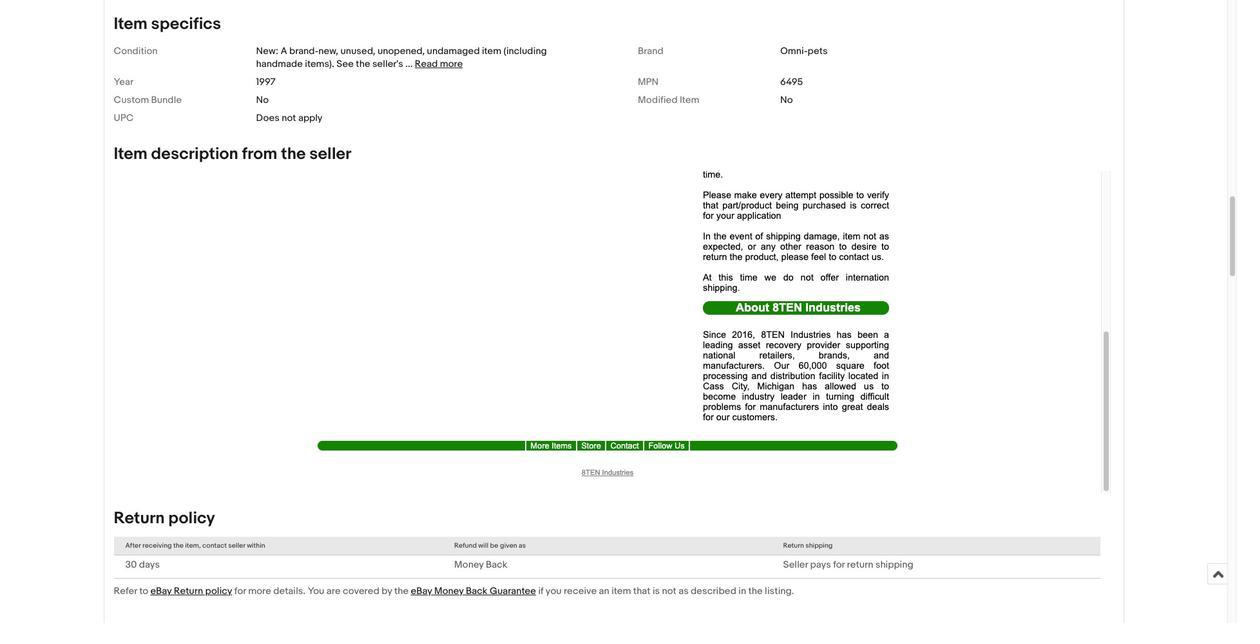 Task type: locate. For each thing, give the bounding box(es) containing it.
undamaged
[[427, 45, 480, 57]]

for right ebay return policy link
[[234, 586, 246, 598]]

1 vertical spatial shipping
[[876, 559, 914, 572]]

by
[[382, 586, 392, 598]]

1 vertical spatial item
[[612, 586, 631, 598]]

back down money back
[[466, 586, 488, 598]]

for
[[833, 559, 845, 572], [234, 586, 246, 598]]

1 vertical spatial for
[[234, 586, 246, 598]]

refer
[[114, 586, 137, 598]]

0 vertical spatial more
[[440, 58, 463, 70]]

seller
[[783, 559, 808, 572]]

the right in
[[749, 586, 763, 598]]

new: a brand-new, unused, unopened, undamaged item (including handmade items). see the seller's ...
[[256, 45, 547, 70]]

return policy
[[114, 509, 215, 529]]

for right "pays"
[[833, 559, 845, 572]]

2 horizontal spatial return
[[783, 542, 804, 550]]

item inside the new: a brand-new, unused, unopened, undamaged item (including handmade items). see the seller's ...
[[482, 45, 502, 57]]

custom bundle
[[114, 94, 182, 106]]

back
[[486, 559, 508, 572], [466, 586, 488, 598]]

0 horizontal spatial more
[[248, 586, 271, 598]]

ebay right to
[[150, 586, 172, 598]]

return
[[847, 559, 874, 572]]

1 horizontal spatial shipping
[[876, 559, 914, 572]]

0 vertical spatial item
[[114, 14, 148, 34]]

money down money back
[[434, 586, 464, 598]]

shipping up "pays"
[[806, 542, 833, 550]]

as right is
[[679, 586, 689, 598]]

you
[[546, 586, 562, 598]]

item right an
[[612, 586, 631, 598]]

0 horizontal spatial ebay
[[150, 586, 172, 598]]

that
[[633, 586, 651, 598]]

more left "details."
[[248, 586, 271, 598]]

return up after
[[114, 509, 165, 529]]

the
[[356, 58, 370, 70], [281, 144, 306, 164], [173, 542, 184, 550], [394, 586, 409, 598], [749, 586, 763, 598]]

item
[[482, 45, 502, 57], [612, 586, 631, 598]]

not right does at the top of page
[[282, 112, 296, 124]]

money back
[[454, 559, 508, 572]]

more
[[440, 58, 463, 70], [248, 586, 271, 598]]

1 vertical spatial seller
[[228, 542, 245, 550]]

item
[[114, 14, 148, 34], [680, 94, 700, 106], [114, 144, 148, 164]]

0 horizontal spatial shipping
[[806, 542, 833, 550]]

item for item specifics
[[114, 14, 148, 34]]

0 horizontal spatial return
[[114, 509, 165, 529]]

bundle
[[151, 94, 182, 106]]

as right given at the bottom
[[519, 542, 526, 550]]

item description from the seller
[[114, 144, 352, 164]]

1 vertical spatial more
[[248, 586, 271, 598]]

modified
[[638, 94, 678, 106]]

0 vertical spatial not
[[282, 112, 296, 124]]

receiving
[[142, 542, 172, 550]]

2 no from the left
[[780, 94, 793, 106]]

1 vertical spatial back
[[466, 586, 488, 598]]

1 vertical spatial money
[[434, 586, 464, 598]]

the down unused,
[[356, 58, 370, 70]]

seller down apply
[[309, 144, 352, 164]]

items).
[[305, 58, 334, 70]]

will
[[478, 542, 489, 550]]

no
[[256, 94, 269, 106], [780, 94, 793, 106]]

item left (including
[[482, 45, 502, 57]]

seller left within
[[228, 542, 245, 550]]

ebay return policy link
[[150, 586, 232, 598]]

1 horizontal spatial no
[[780, 94, 793, 106]]

listing.
[[765, 586, 794, 598]]

guarantee
[[490, 586, 536, 598]]

0 vertical spatial shipping
[[806, 542, 833, 550]]

0 horizontal spatial item
[[482, 45, 502, 57]]

no down 1997
[[256, 94, 269, 106]]

return
[[114, 509, 165, 529], [783, 542, 804, 550], [174, 586, 203, 598]]

covered
[[343, 586, 379, 598]]

pets
[[808, 45, 828, 57]]

refund
[[454, 542, 477, 550]]

contact
[[202, 542, 227, 550]]

1 horizontal spatial for
[[833, 559, 845, 572]]

ebay right by
[[411, 586, 432, 598]]

1997
[[256, 76, 276, 88]]

2 vertical spatial return
[[174, 586, 203, 598]]

days
[[139, 559, 160, 572]]

ebay
[[150, 586, 172, 598], [411, 586, 432, 598]]

1 vertical spatial return
[[783, 542, 804, 550]]

the right by
[[394, 586, 409, 598]]

more down undamaged
[[440, 58, 463, 70]]

money
[[454, 559, 484, 572], [434, 586, 464, 598]]

0 vertical spatial for
[[833, 559, 845, 572]]

unopened,
[[378, 45, 425, 57]]

policy down contact
[[205, 586, 232, 598]]

not
[[282, 112, 296, 124], [662, 586, 677, 598]]

0 horizontal spatial no
[[256, 94, 269, 106]]

item right modified
[[680, 94, 700, 106]]

not right is
[[662, 586, 677, 598]]

shipping right return
[[876, 559, 914, 572]]

1 horizontal spatial item
[[612, 586, 631, 598]]

(including
[[504, 45, 547, 57]]

0 vertical spatial seller
[[309, 144, 352, 164]]

refund will be given as
[[454, 542, 526, 550]]

you
[[308, 586, 324, 598]]

after receiving the item, contact seller within
[[125, 542, 265, 550]]

0 vertical spatial item
[[482, 45, 502, 57]]

no down the 6495
[[780, 94, 793, 106]]

policy up item,
[[168, 509, 215, 529]]

0 vertical spatial as
[[519, 542, 526, 550]]

0 vertical spatial money
[[454, 559, 484, 572]]

1 vertical spatial as
[[679, 586, 689, 598]]

given
[[500, 542, 517, 550]]

0 horizontal spatial as
[[519, 542, 526, 550]]

return up the seller at bottom right
[[783, 542, 804, 550]]

1 vertical spatial item
[[680, 94, 700, 106]]

custom
[[114, 94, 149, 106]]

policy
[[168, 509, 215, 529], [205, 586, 232, 598]]

return right to
[[174, 586, 203, 598]]

money down refund
[[454, 559, 484, 572]]

shipping
[[806, 542, 833, 550], [876, 559, 914, 572]]

1 no from the left
[[256, 94, 269, 106]]

item down upc
[[114, 144, 148, 164]]

as
[[519, 542, 526, 550], [679, 586, 689, 598]]

receive
[[564, 586, 597, 598]]

item up condition
[[114, 14, 148, 34]]

2 vertical spatial item
[[114, 144, 148, 164]]

apply
[[298, 112, 323, 124]]

1 vertical spatial not
[[662, 586, 677, 598]]

seller
[[309, 144, 352, 164], [228, 542, 245, 550]]

1 horizontal spatial seller
[[309, 144, 352, 164]]

0 vertical spatial return
[[114, 509, 165, 529]]

1 horizontal spatial ebay
[[411, 586, 432, 598]]

back down the be
[[486, 559, 508, 572]]

read more button
[[415, 58, 463, 70]]



Task type: describe. For each thing, give the bounding box(es) containing it.
year
[[114, 76, 134, 88]]

brand
[[638, 45, 664, 57]]

...
[[406, 58, 413, 70]]

0 vertical spatial policy
[[168, 509, 215, 529]]

pays
[[810, 559, 831, 572]]

unused,
[[341, 45, 375, 57]]

be
[[490, 542, 499, 550]]

are
[[327, 586, 341, 598]]

new,
[[319, 45, 338, 57]]

does not apply
[[256, 112, 323, 124]]

is
[[653, 586, 660, 598]]

in
[[739, 586, 746, 598]]

brand-
[[289, 45, 319, 57]]

read more
[[415, 58, 463, 70]]

the left item,
[[173, 542, 184, 550]]

if
[[538, 586, 544, 598]]

details.
[[273, 586, 306, 598]]

2 ebay from the left
[[411, 586, 432, 598]]

upc
[[114, 112, 134, 124]]

within
[[247, 542, 265, 550]]

specifics
[[151, 14, 221, 34]]

does
[[256, 112, 280, 124]]

1 horizontal spatial not
[[662, 586, 677, 598]]

return shipping
[[783, 542, 833, 550]]

1 horizontal spatial return
[[174, 586, 203, 598]]

6495
[[780, 76, 803, 88]]

from
[[242, 144, 277, 164]]

1 horizontal spatial more
[[440, 58, 463, 70]]

return for return shipping
[[783, 542, 804, 550]]

the right from
[[281, 144, 306, 164]]

modified item
[[638, 94, 700, 106]]

item specifics
[[114, 14, 221, 34]]

a
[[281, 45, 287, 57]]

description
[[151, 144, 238, 164]]

seller's
[[372, 58, 403, 70]]

no for modified item
[[780, 94, 793, 106]]

0 horizontal spatial seller
[[228, 542, 245, 550]]

after
[[125, 542, 141, 550]]

read
[[415, 58, 438, 70]]

an
[[599, 586, 610, 598]]

mpn
[[638, 76, 659, 88]]

1 vertical spatial policy
[[205, 586, 232, 598]]

1 ebay from the left
[[150, 586, 172, 598]]

30 days
[[125, 559, 160, 572]]

handmade
[[256, 58, 303, 70]]

no for custom bundle
[[256, 94, 269, 106]]

see
[[337, 58, 354, 70]]

to
[[139, 586, 148, 598]]

return for return policy
[[114, 509, 165, 529]]

item for item description from the seller
[[114, 144, 148, 164]]

omni-pets
[[780, 45, 828, 57]]

0 horizontal spatial for
[[234, 586, 246, 598]]

omni-
[[780, 45, 808, 57]]

1 horizontal spatial as
[[679, 586, 689, 598]]

described
[[691, 586, 737, 598]]

new:
[[256, 45, 278, 57]]

condition
[[114, 45, 158, 57]]

30
[[125, 559, 137, 572]]

seller pays for return shipping
[[783, 559, 914, 572]]

ebay money back guarantee link
[[411, 586, 536, 598]]

refer to ebay return policy for more details. you are covered by the ebay money back guarantee if you receive an item that is not as described in the listing.
[[114, 586, 794, 598]]

item,
[[185, 542, 201, 550]]

0 horizontal spatial not
[[282, 112, 296, 124]]

0 vertical spatial back
[[486, 559, 508, 572]]

the inside the new: a brand-new, unused, unopened, undamaged item (including handmade items). see the seller's ...
[[356, 58, 370, 70]]



Task type: vqa. For each thing, say whether or not it's contained in the screenshot.
get
no



